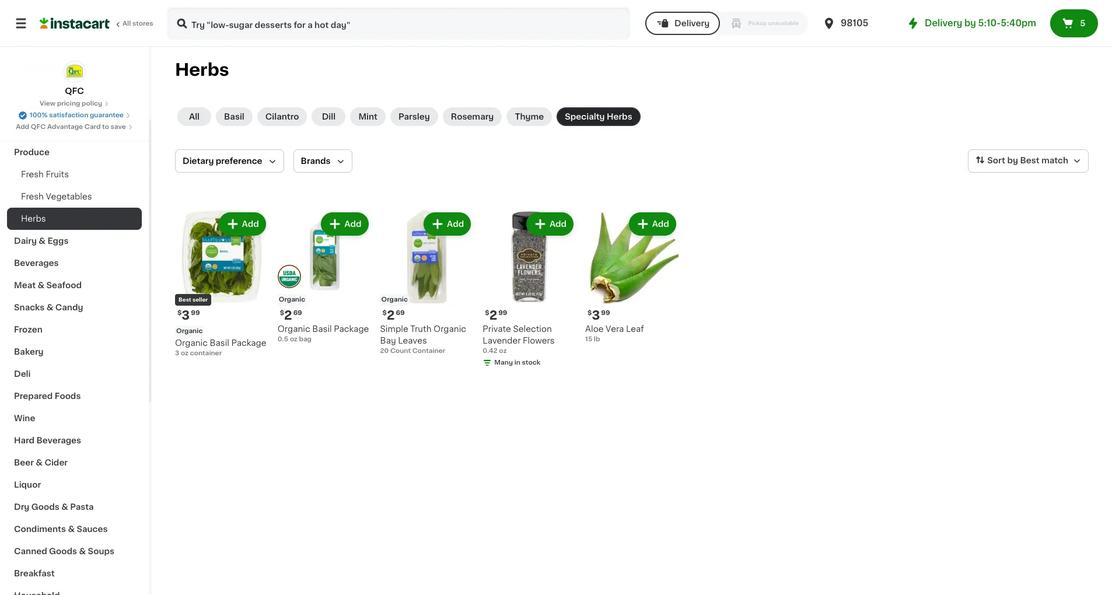 Task type: locate. For each thing, give the bounding box(es) containing it.
3 left the container
[[175, 350, 179, 357]]

dietary preference button
[[175, 149, 284, 173]]

delivery
[[925, 19, 963, 27], [675, 19, 710, 27]]

guarantee
[[90, 112, 124, 119]]

99 up vera
[[602, 310, 610, 316]]

1 vertical spatial goods
[[49, 548, 77, 556]]

None search field
[[167, 7, 631, 40]]

3 2 from the left
[[490, 309, 498, 322]]

2 product group from the left
[[278, 210, 371, 344]]

2 up private
[[490, 309, 498, 322]]

0 horizontal spatial herbs
[[21, 215, 46, 223]]

& right meat
[[38, 281, 44, 290]]

deli
[[14, 370, 31, 378]]

organic inside organic basil package 3 oz container
[[175, 339, 208, 347]]

qfc logo image
[[63, 61, 86, 83]]

4 $ from the left
[[383, 310, 387, 316]]

4 add button from the left
[[528, 214, 573, 235]]

to
[[102, 124, 109, 130]]

0 vertical spatial fresh
[[21, 170, 44, 179]]

& for beer
[[36, 459, 43, 467]]

leaves
[[398, 337, 427, 345]]

0 vertical spatial basil
[[224, 113, 245, 121]]

0 horizontal spatial best
[[179, 297, 191, 302]]

& left sauces
[[68, 525, 75, 534]]

69 for organic
[[293, 310, 302, 316]]

3 $ from the left
[[280, 310, 284, 316]]

add for bay
[[447, 220, 464, 228]]

best left seller
[[179, 297, 191, 302]]

package inside organic basil package 0.5 oz bag
[[334, 325, 369, 333]]

lists link
[[7, 55, 142, 78]]

0 vertical spatial herbs
[[175, 61, 229, 78]]

$ down best seller
[[177, 310, 182, 316]]

all for all stores
[[123, 20, 131, 27]]

all link
[[177, 107, 211, 126]]

0 vertical spatial goods
[[31, 503, 59, 511]]

best inside "product" group
[[179, 297, 191, 302]]

2 up simple
[[387, 309, 395, 322]]

bakery link
[[7, 341, 142, 363]]

stores
[[132, 20, 153, 27]]

cider
[[45, 459, 68, 467]]

package inside organic basil package 3 oz container
[[231, 339, 267, 347]]

package for organic basil package 3 oz container
[[231, 339, 267, 347]]

0.42
[[483, 348, 498, 354]]

thyme
[[515, 113, 544, 121]]

0 vertical spatial all
[[123, 20, 131, 27]]

3
[[182, 309, 190, 322], [592, 309, 600, 322], [175, 350, 179, 357]]

1 horizontal spatial oz
[[290, 336, 298, 343]]

1 $ 2 69 from the left
[[280, 309, 302, 322]]

0 horizontal spatial 3
[[175, 350, 179, 357]]

2 $ 2 69 from the left
[[383, 309, 405, 322]]

oz inside organic basil package 0.5 oz bag
[[290, 336, 298, 343]]

goods down condiments & sauces
[[49, 548, 77, 556]]

1 vertical spatial best
[[179, 297, 191, 302]]

3 up aloe
[[592, 309, 600, 322]]

2 $ 3 99 from the left
[[588, 309, 610, 322]]

package left simple
[[334, 325, 369, 333]]

thyme link
[[507, 107, 552, 126]]

simple
[[380, 325, 409, 333]]

$ up aloe
[[588, 310, 592, 316]]

& for dairy
[[39, 237, 46, 245]]

99 down best seller
[[191, 310, 200, 316]]

2 add button from the left
[[322, 214, 368, 235]]

organic inside organic basil package 0.5 oz bag
[[278, 325, 310, 333]]

preference
[[216, 157, 262, 165]]

3 down best seller
[[182, 309, 190, 322]]

add for 0.5
[[345, 220, 362, 228]]

1 horizontal spatial $ 2 69
[[383, 309, 405, 322]]

recipes link
[[7, 97, 142, 119]]

beverages down dairy & eggs
[[14, 259, 59, 267]]

fresh for fresh vegetables
[[21, 193, 44, 201]]

1 $ from the left
[[177, 310, 182, 316]]

by
[[965, 19, 977, 27], [1008, 157, 1019, 165]]

hard beverages link
[[7, 430, 142, 452]]

0 horizontal spatial 69
[[293, 310, 302, 316]]

0 horizontal spatial $ 3 99
[[177, 309, 200, 322]]

organic basil package 3 oz container
[[175, 339, 267, 357]]

$ up 0.5
[[280, 310, 284, 316]]

all for all
[[189, 113, 200, 121]]

1 horizontal spatial 99
[[499, 310, 508, 316]]

add button for bay
[[425, 214, 470, 235]]

$ 3 99
[[177, 309, 200, 322], [588, 309, 610, 322]]

$ for private selection lavender flowers
[[485, 310, 490, 316]]

0 horizontal spatial package
[[231, 339, 267, 347]]

selection
[[513, 325, 552, 333]]

5 add button from the left
[[630, 214, 675, 235]]

2 horizontal spatial herbs
[[607, 113, 633, 121]]

$ 3 99 up aloe
[[588, 309, 610, 322]]

basil for organic basil package 0.5 oz bag
[[312, 325, 332, 333]]

3 add button from the left
[[425, 214, 470, 235]]

instacart logo image
[[40, 16, 110, 30]]

2 vertical spatial herbs
[[21, 215, 46, 223]]

leaf
[[626, 325, 644, 333]]

69 up bag
[[293, 310, 302, 316]]

0 horizontal spatial all
[[123, 20, 131, 27]]

herbs
[[175, 61, 229, 78], [607, 113, 633, 121], [21, 215, 46, 223]]

99
[[191, 310, 200, 316], [602, 310, 610, 316], [499, 310, 508, 316]]

5 $ from the left
[[485, 310, 490, 316]]

2 fresh from the top
[[21, 193, 44, 201]]

0 vertical spatial best
[[1021, 157, 1040, 165]]

$ 2 69 for organic basil package
[[280, 309, 302, 322]]

fresh down the produce
[[21, 170, 44, 179]]

0 vertical spatial qfc
[[65, 87, 84, 95]]

fresh vegetables link
[[7, 186, 142, 208]]

snacks & candy link
[[7, 297, 142, 319]]

wine
[[14, 415, 35, 423]]

0 vertical spatial by
[[965, 19, 977, 27]]

best inside field
[[1021, 157, 1040, 165]]

1 horizontal spatial by
[[1008, 157, 1019, 165]]

2 69 from the left
[[396, 310, 405, 316]]

foods
[[55, 392, 81, 401]]

container
[[413, 348, 446, 354]]

by right sort
[[1008, 157, 1019, 165]]

by for sort
[[1008, 157, 1019, 165]]

by left 5:10-
[[965, 19, 977, 27]]

add button for 3
[[220, 214, 265, 235]]

2 2 from the left
[[387, 309, 395, 322]]

$ 2 69 up simple
[[383, 309, 405, 322]]

1 horizontal spatial 69
[[396, 310, 405, 316]]

99 inside $ 2 99
[[499, 310, 508, 316]]

1 vertical spatial herbs
[[607, 113, 633, 121]]

all left basil link on the left top of page
[[189, 113, 200, 121]]

basil inside organic basil package 0.5 oz bag
[[312, 325, 332, 333]]

again
[[59, 39, 82, 47]]

herbs up all link
[[175, 61, 229, 78]]

mint link
[[351, 107, 386, 126]]

2 horizontal spatial oz
[[499, 348, 507, 354]]

$ 3 99 down best seller
[[177, 309, 200, 322]]

dill
[[322, 113, 336, 121]]

99 up private
[[499, 310, 508, 316]]

3 product group from the left
[[380, 210, 474, 356]]

add qfc advantage card to save link
[[16, 123, 133, 132]]

& left "soups"
[[79, 548, 86, 556]]

1 horizontal spatial all
[[189, 113, 200, 121]]

best for best match
[[1021, 157, 1040, 165]]

package
[[334, 325, 369, 333], [231, 339, 267, 347]]

1 vertical spatial by
[[1008, 157, 1019, 165]]

1 vertical spatial fresh
[[21, 193, 44, 201]]

product group
[[175, 210, 268, 358], [278, 210, 371, 344], [380, 210, 474, 356], [483, 210, 576, 370], [586, 210, 679, 344]]

& for condiments
[[68, 525, 75, 534]]

fresh down fresh fruits
[[21, 193, 44, 201]]

oz inside organic basil package 3 oz container
[[181, 350, 189, 357]]

all
[[123, 20, 131, 27], [189, 113, 200, 121]]

delivery button
[[646, 12, 721, 35]]

1 69 from the left
[[293, 310, 302, 316]]

2 for simple
[[387, 309, 395, 322]]

flowers
[[523, 337, 555, 345]]

herbs right specialty
[[607, 113, 633, 121]]

vegetables
[[46, 193, 92, 201]]

oz for organic basil package 0.5 oz bag
[[290, 336, 298, 343]]

delivery for delivery
[[675, 19, 710, 27]]

oz down lavender
[[499, 348, 507, 354]]

view
[[40, 100, 55, 107]]

private selection lavender flowers 0.42 oz
[[483, 325, 555, 354]]

1 2 from the left
[[284, 309, 292, 322]]

qfc down the 100%
[[31, 124, 46, 130]]

herbs up dairy & eggs
[[21, 215, 46, 223]]

oz left the container
[[181, 350, 189, 357]]

0 horizontal spatial oz
[[181, 350, 189, 357]]

$ inside $ 2 99
[[485, 310, 490, 316]]

oz right 0.5
[[290, 336, 298, 343]]

& right beer
[[36, 459, 43, 467]]

& left candy
[[47, 304, 53, 312]]

herbs inside "link"
[[607, 113, 633, 121]]

1 horizontal spatial 2
[[387, 309, 395, 322]]

1 horizontal spatial best
[[1021, 157, 1040, 165]]

1 vertical spatial all
[[189, 113, 200, 121]]

goods for dry
[[31, 503, 59, 511]]

0 horizontal spatial qfc
[[31, 124, 46, 130]]

2 up 0.5
[[284, 309, 292, 322]]

5:40pm
[[1001, 19, 1037, 27]]

$ up private
[[485, 310, 490, 316]]

fresh inside fresh vegetables link
[[21, 193, 44, 201]]

1 vertical spatial basil
[[312, 325, 332, 333]]

all left stores
[[123, 20, 131, 27]]

0 horizontal spatial $ 2 69
[[280, 309, 302, 322]]

$ up simple
[[383, 310, 387, 316]]

$ for aloe vera leaf
[[588, 310, 592, 316]]

delivery inside delivery button
[[675, 19, 710, 27]]

2 horizontal spatial 99
[[602, 310, 610, 316]]

by inside field
[[1008, 157, 1019, 165]]

69
[[293, 310, 302, 316], [396, 310, 405, 316]]

service type group
[[646, 12, 809, 35]]

specialty herbs
[[565, 113, 633, 121]]

0 horizontal spatial 99
[[191, 310, 200, 316]]

0 horizontal spatial by
[[965, 19, 977, 27]]

0 horizontal spatial delivery
[[675, 19, 710, 27]]

best left match
[[1021, 157, 1040, 165]]

lb
[[594, 336, 600, 343]]

5
[[1081, 19, 1086, 27]]

2 99 from the left
[[602, 310, 610, 316]]

basil inside organic basil package 3 oz container
[[210, 339, 229, 347]]

0 vertical spatial package
[[334, 325, 369, 333]]

1 fresh from the top
[[21, 170, 44, 179]]

99 for private selection lavender flowers
[[499, 310, 508, 316]]

sauces
[[77, 525, 108, 534]]

2 horizontal spatial 2
[[490, 309, 498, 322]]

qfc up view pricing policy link
[[65, 87, 84, 95]]

condiments
[[14, 525, 66, 534]]

0 horizontal spatial 2
[[284, 309, 292, 322]]

fresh vegetables
[[21, 193, 92, 201]]

brands button
[[293, 149, 352, 173]]

delivery by 5:10-5:40pm link
[[907, 16, 1037, 30]]

package for organic basil package 0.5 oz bag
[[334, 325, 369, 333]]

1 add button from the left
[[220, 214, 265, 235]]

1 vertical spatial package
[[231, 339, 267, 347]]

add button
[[220, 214, 265, 235], [322, 214, 368, 235], [425, 214, 470, 235], [528, 214, 573, 235], [630, 214, 675, 235]]

1 horizontal spatial package
[[334, 325, 369, 333]]

all stores link
[[40, 7, 154, 40]]

& left the "pasta"
[[61, 503, 68, 511]]

add
[[16, 124, 29, 130], [242, 220, 259, 228], [345, 220, 362, 228], [447, 220, 464, 228], [550, 220, 567, 228], [653, 220, 670, 228]]

69 up simple
[[396, 310, 405, 316]]

fresh inside fresh fruits link
[[21, 170, 44, 179]]

dietary
[[183, 157, 214, 165]]

match
[[1042, 157, 1069, 165]]

100% satisfaction guarantee
[[30, 112, 124, 119]]

0 vertical spatial beverages
[[14, 259, 59, 267]]

thanksgiving link
[[7, 119, 142, 141]]

canned goods & soups
[[14, 548, 114, 556]]

1 horizontal spatial 3
[[182, 309, 190, 322]]

3 99 from the left
[[499, 310, 508, 316]]

& left eggs
[[39, 237, 46, 245]]

2 vertical spatial basil
[[210, 339, 229, 347]]

truth
[[411, 325, 432, 333]]

98105
[[841, 19, 869, 27]]

in
[[515, 360, 521, 366]]

2 $ from the left
[[588, 310, 592, 316]]

best
[[1021, 157, 1040, 165], [179, 297, 191, 302]]

1 horizontal spatial delivery
[[925, 19, 963, 27]]

liquor
[[14, 481, 41, 489]]

organic
[[279, 296, 305, 303], [382, 296, 408, 303], [278, 325, 310, 333], [434, 325, 466, 333], [176, 328, 203, 334], [175, 339, 208, 347]]

delivery inside delivery by 5:10-5:40pm link
[[925, 19, 963, 27]]

$ 2 69 up 0.5
[[280, 309, 302, 322]]

1 horizontal spatial $ 3 99
[[588, 309, 610, 322]]

dry goods & pasta link
[[7, 496, 142, 518]]

goods up condiments
[[31, 503, 59, 511]]

hard beverages
[[14, 437, 81, 445]]

thanksgiving
[[14, 126, 70, 134]]

$ 2 99
[[485, 309, 508, 322]]

advantage
[[47, 124, 83, 130]]

beverages up cider
[[36, 437, 81, 445]]

package left 0.5
[[231, 339, 267, 347]]

produce
[[14, 148, 50, 156]]

lists
[[33, 62, 53, 71]]



Task type: describe. For each thing, give the bounding box(es) containing it.
2 for organic
[[284, 309, 292, 322]]

condiments & sauces
[[14, 525, 108, 534]]

buy
[[33, 39, 49, 47]]

breakfast
[[14, 570, 55, 578]]

fresh fruits
[[21, 170, 69, 179]]

1 horizontal spatial herbs
[[175, 61, 229, 78]]

card
[[85, 124, 101, 130]]

cilantro link
[[257, 107, 307, 126]]

seller
[[193, 297, 208, 302]]

add for 15
[[653, 220, 670, 228]]

produce link
[[7, 141, 142, 163]]

meat & seafood
[[14, 281, 82, 290]]

5:10-
[[979, 19, 1001, 27]]

item badge image
[[278, 265, 301, 289]]

fresh fruits link
[[7, 163, 142, 186]]

cilantro
[[266, 113, 299, 121]]

69 for simple
[[396, 310, 405, 316]]

prepared foods link
[[7, 385, 142, 408]]

beverages link
[[7, 252, 142, 274]]

specialty herbs link
[[557, 107, 641, 126]]

basil for organic basil package 3 oz container
[[210, 339, 229, 347]]

it
[[51, 39, 57, 47]]

5 button
[[1051, 9, 1099, 37]]

add button for 15
[[630, 214, 675, 235]]

$ 2 69 for simple truth organic bay leaves
[[383, 309, 405, 322]]

fresh for fresh fruits
[[21, 170, 44, 179]]

$ for organic basil package
[[280, 310, 284, 316]]

prepared
[[14, 392, 53, 401]]

frozen
[[14, 326, 42, 334]]

goods for canned
[[49, 548, 77, 556]]

& for snacks
[[47, 304, 53, 312]]

bag
[[299, 336, 312, 343]]

best match
[[1021, 157, 1069, 165]]

add qfc advantage card to save
[[16, 124, 126, 130]]

private
[[483, 325, 511, 333]]

dry
[[14, 503, 29, 511]]

stock
[[522, 360, 541, 366]]

liquor link
[[7, 474, 142, 496]]

frozen link
[[7, 319, 142, 341]]

specialty
[[565, 113, 605, 121]]

add for 3
[[242, 220, 259, 228]]

many
[[495, 360, 513, 366]]

99 for aloe vera leaf
[[602, 310, 610, 316]]

parsley
[[399, 113, 430, 121]]

oz for organic basil package 3 oz container
[[181, 350, 189, 357]]

brands
[[301, 157, 331, 165]]

pricing
[[57, 100, 80, 107]]

15
[[586, 336, 593, 343]]

sort by
[[988, 157, 1019, 165]]

5 product group from the left
[[586, 210, 679, 344]]

hard
[[14, 437, 35, 445]]

dietary preference
[[183, 157, 262, 165]]

beer & cider
[[14, 459, 68, 467]]

satisfaction
[[49, 112, 88, 119]]

1 $ 3 99 from the left
[[177, 309, 200, 322]]

canned goods & soups link
[[7, 541, 142, 563]]

dairy & eggs
[[14, 237, 69, 245]]

simple truth organic bay leaves 20 count container
[[380, 325, 466, 354]]

rosemary link
[[443, 107, 502, 126]]

soups
[[88, 548, 114, 556]]

3 inside organic basil package 3 oz container
[[175, 350, 179, 357]]

best for best seller
[[179, 297, 191, 302]]

rosemary
[[451, 113, 494, 121]]

1 vertical spatial beverages
[[36, 437, 81, 445]]

1 horizontal spatial qfc
[[65, 87, 84, 95]]

pasta
[[70, 503, 94, 511]]

bakery
[[14, 348, 44, 356]]

count
[[391, 348, 411, 354]]

organic inside simple truth organic bay leaves 20 count container
[[434, 325, 466, 333]]

dill link
[[312, 107, 346, 126]]

beer & cider link
[[7, 452, 142, 474]]

parsley link
[[391, 107, 438, 126]]

4 product group from the left
[[483, 210, 576, 370]]

view pricing policy
[[40, 100, 102, 107]]

delivery for delivery by 5:10-5:40pm
[[925, 19, 963, 27]]

many in stock
[[495, 360, 541, 366]]

1 vertical spatial qfc
[[31, 124, 46, 130]]

Search field
[[168, 8, 629, 39]]

1 99 from the left
[[191, 310, 200, 316]]

fruits
[[46, 170, 69, 179]]

wine link
[[7, 408, 142, 430]]

breakfast link
[[7, 563, 142, 585]]

& for meat
[[38, 281, 44, 290]]

organic basil package 0.5 oz bag
[[278, 325, 369, 343]]

by for delivery
[[965, 19, 977, 27]]

all stores
[[123, 20, 153, 27]]

eggs
[[48, 237, 69, 245]]

add button for 0.5
[[322, 214, 368, 235]]

Best match Sort by field
[[969, 149, 1089, 173]]

100% satisfaction guarantee button
[[18, 109, 131, 120]]

0.5
[[278, 336, 288, 343]]

buy it again
[[33, 39, 82, 47]]

condiments & sauces link
[[7, 518, 142, 541]]

98105 button
[[823, 7, 893, 40]]

aloe vera leaf 15 lb
[[586, 325, 644, 343]]

1 product group from the left
[[175, 210, 268, 358]]

$ for simple truth organic bay leaves
[[383, 310, 387, 316]]

policy
[[82, 100, 102, 107]]

buy it again link
[[7, 32, 142, 55]]

oz inside private selection lavender flowers 0.42 oz
[[499, 348, 507, 354]]

2 horizontal spatial 3
[[592, 309, 600, 322]]

dairy
[[14, 237, 37, 245]]



Task type: vqa. For each thing, say whether or not it's contained in the screenshot.
DRINKING
no



